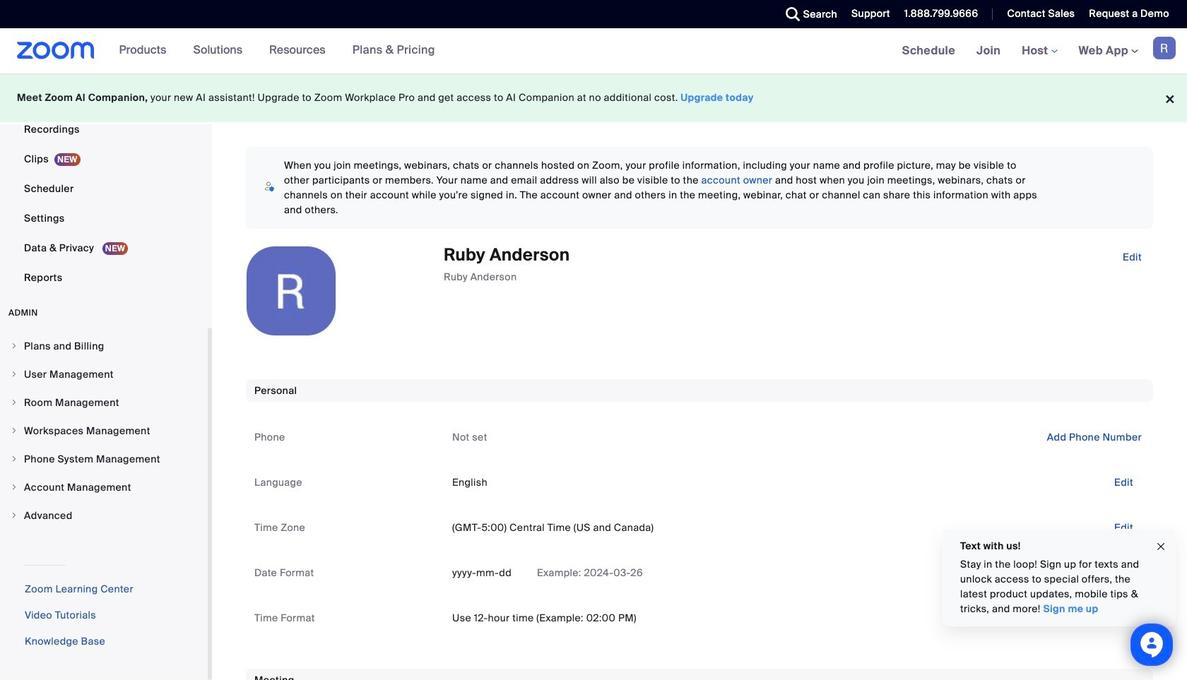 Task type: vqa. For each thing, say whether or not it's contained in the screenshot.
the Tim
no



Task type: locate. For each thing, give the bounding box(es) containing it.
3 menu item from the top
[[0, 390, 208, 416]]

5 right image from the top
[[10, 484, 18, 492]]

5 menu item from the top
[[0, 446, 208, 473]]

close image
[[1156, 539, 1167, 555]]

right image
[[10, 342, 18, 351], [10, 370, 18, 379], [10, 399, 18, 407], [10, 427, 18, 436], [10, 484, 18, 492], [10, 512, 18, 520]]

2 right image from the top
[[10, 370, 18, 379]]

4 menu item from the top
[[0, 418, 208, 445]]

6 menu item from the top
[[0, 474, 208, 501]]

footer
[[0, 74, 1188, 122]]

menu item
[[0, 333, 208, 360], [0, 361, 208, 388], [0, 390, 208, 416], [0, 418, 208, 445], [0, 446, 208, 473], [0, 474, 208, 501], [0, 503, 208, 530]]

product information navigation
[[109, 28, 446, 74]]

zoom logo image
[[17, 42, 94, 59]]

right image for 2nd menu item from the top
[[10, 370, 18, 379]]

4 right image from the top
[[10, 427, 18, 436]]

3 right image from the top
[[10, 399, 18, 407]]

6 right image from the top
[[10, 512, 18, 520]]

right image for seventh menu item from the bottom of the 'admin menu' menu
[[10, 342, 18, 351]]

admin menu menu
[[0, 333, 208, 531]]

right image for sixth menu item from the top of the 'admin menu' menu
[[10, 484, 18, 492]]

right image for fourth menu item from the bottom
[[10, 427, 18, 436]]

1 right image from the top
[[10, 342, 18, 351]]

banner
[[0, 28, 1188, 74]]



Task type: describe. For each thing, give the bounding box(es) containing it.
profile picture image
[[1154, 37, 1177, 59]]

right image for 3rd menu item from the top of the 'admin menu' menu
[[10, 399, 18, 407]]

edit user photo image
[[280, 285, 303, 298]]

personal menu menu
[[0, 0, 208, 293]]

right image for 7th menu item
[[10, 512, 18, 520]]

7 menu item from the top
[[0, 503, 208, 530]]

2 menu item from the top
[[0, 361, 208, 388]]

meetings navigation
[[892, 28, 1188, 74]]

user photo image
[[247, 247, 336, 336]]

right image
[[10, 455, 18, 464]]

1 menu item from the top
[[0, 333, 208, 360]]



